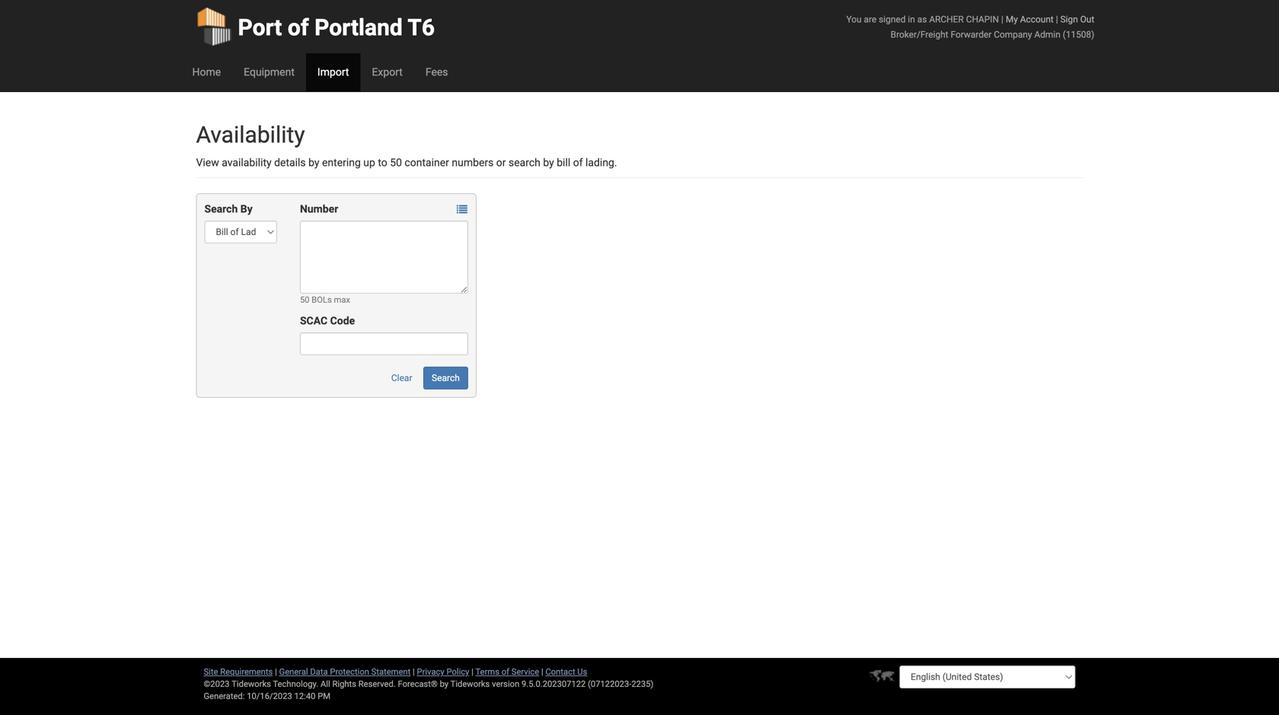 Task type: locate. For each thing, give the bounding box(es) containing it.
search left 'by'
[[204, 203, 238, 215]]

clear button
[[383, 367, 421, 390]]

bols
[[312, 295, 332, 305]]

of up version
[[502, 667, 509, 677]]

equipment
[[244, 66, 295, 78]]

generated:
[[204, 692, 245, 702]]

search
[[509, 156, 540, 169]]

1 horizontal spatial by
[[440, 680, 449, 689]]

by left bill
[[543, 156, 554, 169]]

requirements
[[220, 667, 273, 677]]

clear
[[391, 373, 412, 384]]

number
[[300, 203, 338, 215]]

by inside site requirements | general data protection statement | privacy policy | terms of service | contact us ©2023 tideworks technology. all rights reserved. forecast® by tideworks version 9.5.0.202307122 (07122023-2235) generated: 10/16/2023 12:40 pm
[[440, 680, 449, 689]]

or
[[496, 156, 506, 169]]

©2023 tideworks
[[204, 680, 271, 689]]

import button
[[306, 53, 360, 91]]

1 horizontal spatial search
[[432, 373, 460, 384]]

fees
[[425, 66, 448, 78]]

0 vertical spatial 50
[[390, 156, 402, 169]]

container
[[405, 156, 449, 169]]

2 horizontal spatial of
[[573, 156, 583, 169]]

12:40
[[294, 692, 316, 702]]

company
[[994, 29, 1032, 40]]

50 right to
[[390, 156, 402, 169]]

0 horizontal spatial of
[[288, 14, 309, 41]]

of
[[288, 14, 309, 41], [573, 156, 583, 169], [502, 667, 509, 677]]

2 vertical spatial of
[[502, 667, 509, 677]]

| left general
[[275, 667, 277, 677]]

search inside button
[[432, 373, 460, 384]]

my account link
[[1006, 14, 1054, 25]]

home button
[[181, 53, 232, 91]]

site requirements link
[[204, 667, 273, 677]]

1 vertical spatial 50
[[300, 295, 310, 305]]

0 vertical spatial of
[[288, 14, 309, 41]]

by
[[308, 156, 319, 169], [543, 156, 554, 169], [440, 680, 449, 689]]

import
[[317, 66, 349, 78]]

search
[[204, 203, 238, 215], [432, 373, 460, 384]]

50
[[390, 156, 402, 169], [300, 295, 310, 305]]

0 horizontal spatial 50
[[300, 295, 310, 305]]

contact
[[546, 667, 575, 677]]

(11508)
[[1063, 29, 1094, 40]]

archer
[[929, 14, 964, 25]]

privacy policy link
[[417, 667, 469, 677]]

of inside site requirements | general data protection statement | privacy policy | terms of service | contact us ©2023 tideworks technology. all rights reserved. forecast® by tideworks version 9.5.0.202307122 (07122023-2235) generated: 10/16/2023 12:40 pm
[[502, 667, 509, 677]]

statement
[[371, 667, 411, 677]]

admin
[[1034, 29, 1061, 40]]

bill
[[557, 156, 570, 169]]

export
[[372, 66, 403, 78]]

code
[[330, 315, 355, 327]]

of right port
[[288, 14, 309, 41]]

policy
[[447, 667, 469, 677]]

version
[[492, 680, 519, 689]]

broker/freight
[[891, 29, 948, 40]]

tideworks
[[450, 680, 490, 689]]

you are signed in as archer chapin | my account | sign out broker/freight forwarder company admin (11508)
[[846, 14, 1094, 40]]

0 vertical spatial search
[[204, 203, 238, 215]]

us
[[577, 667, 587, 677]]

search right clear
[[432, 373, 460, 384]]

service
[[511, 667, 539, 677]]

search for search
[[432, 373, 460, 384]]

by right details
[[308, 156, 319, 169]]

of right bill
[[573, 156, 583, 169]]

50 left bols
[[300, 295, 310, 305]]

scac code
[[300, 315, 355, 327]]

of inside 'link'
[[288, 14, 309, 41]]

by down privacy policy link
[[440, 680, 449, 689]]

1 vertical spatial search
[[432, 373, 460, 384]]

general data protection statement link
[[279, 667, 411, 677]]

(07122023-
[[588, 680, 631, 689]]

| left sign on the top of page
[[1056, 14, 1058, 25]]

10/16/2023
[[247, 692, 292, 702]]

1 horizontal spatial 50
[[390, 156, 402, 169]]

export button
[[360, 53, 414, 91]]

protection
[[330, 667, 369, 677]]

all
[[321, 680, 330, 689]]

search by
[[204, 203, 253, 215]]

|
[[1001, 14, 1003, 25], [1056, 14, 1058, 25], [275, 667, 277, 677], [413, 667, 415, 677], [471, 667, 474, 677], [541, 667, 543, 677]]

1 horizontal spatial of
[[502, 667, 509, 677]]

0 horizontal spatial search
[[204, 203, 238, 215]]

reserved.
[[358, 680, 396, 689]]



Task type: vqa. For each thing, say whether or not it's contained in the screenshot.
Sign Up » link
no



Task type: describe. For each thing, give the bounding box(es) containing it.
SCAC Code text field
[[300, 333, 468, 356]]

rights
[[332, 680, 356, 689]]

show list image
[[457, 204, 467, 215]]

sign out link
[[1060, 14, 1094, 25]]

availability
[[196, 121, 305, 148]]

2235)
[[631, 680, 654, 689]]

chapin
[[966, 14, 999, 25]]

port
[[238, 14, 282, 41]]

2 horizontal spatial by
[[543, 156, 554, 169]]

my
[[1006, 14, 1018, 25]]

t6
[[408, 14, 435, 41]]

out
[[1080, 14, 1094, 25]]

site
[[204, 667, 218, 677]]

technology.
[[273, 680, 318, 689]]

50 bols max
[[300, 295, 350, 305]]

as
[[917, 14, 927, 25]]

to
[[378, 156, 387, 169]]

entering
[[322, 156, 361, 169]]

home
[[192, 66, 221, 78]]

in
[[908, 14, 915, 25]]

port of portland t6 link
[[196, 0, 435, 53]]

view availability details by entering up to 50 container numbers or search by bill of lading.
[[196, 156, 617, 169]]

9.5.0.202307122
[[522, 680, 586, 689]]

forecast®
[[398, 680, 438, 689]]

terms of service link
[[475, 667, 539, 677]]

forwarder
[[951, 29, 992, 40]]

sign
[[1060, 14, 1078, 25]]

equipment button
[[232, 53, 306, 91]]

port of portland t6
[[238, 14, 435, 41]]

by
[[240, 203, 253, 215]]

Number text field
[[300, 221, 468, 294]]

site requirements | general data protection statement | privacy policy | terms of service | contact us ©2023 tideworks technology. all rights reserved. forecast® by tideworks version 9.5.0.202307122 (07122023-2235) generated: 10/16/2023 12:40 pm
[[204, 667, 654, 702]]

view
[[196, 156, 219, 169]]

portland
[[315, 14, 403, 41]]

up
[[363, 156, 375, 169]]

numbers
[[452, 156, 494, 169]]

0 horizontal spatial by
[[308, 156, 319, 169]]

fees button
[[414, 53, 459, 91]]

data
[[310, 667, 328, 677]]

availability
[[222, 156, 272, 169]]

contact us link
[[546, 667, 587, 677]]

| up tideworks
[[471, 667, 474, 677]]

pm
[[318, 692, 330, 702]]

search for search by
[[204, 203, 238, 215]]

| up forecast®
[[413, 667, 415, 677]]

1 vertical spatial of
[[573, 156, 583, 169]]

| up 9.5.0.202307122
[[541, 667, 543, 677]]

max
[[334, 295, 350, 305]]

lading.
[[586, 156, 617, 169]]

signed
[[879, 14, 906, 25]]

| left my
[[1001, 14, 1003, 25]]

are
[[864, 14, 877, 25]]

privacy
[[417, 667, 444, 677]]

general
[[279, 667, 308, 677]]

terms
[[475, 667, 499, 677]]

details
[[274, 156, 306, 169]]

account
[[1020, 14, 1054, 25]]

search button
[[423, 367, 468, 390]]

scac
[[300, 315, 327, 327]]

you
[[846, 14, 862, 25]]



